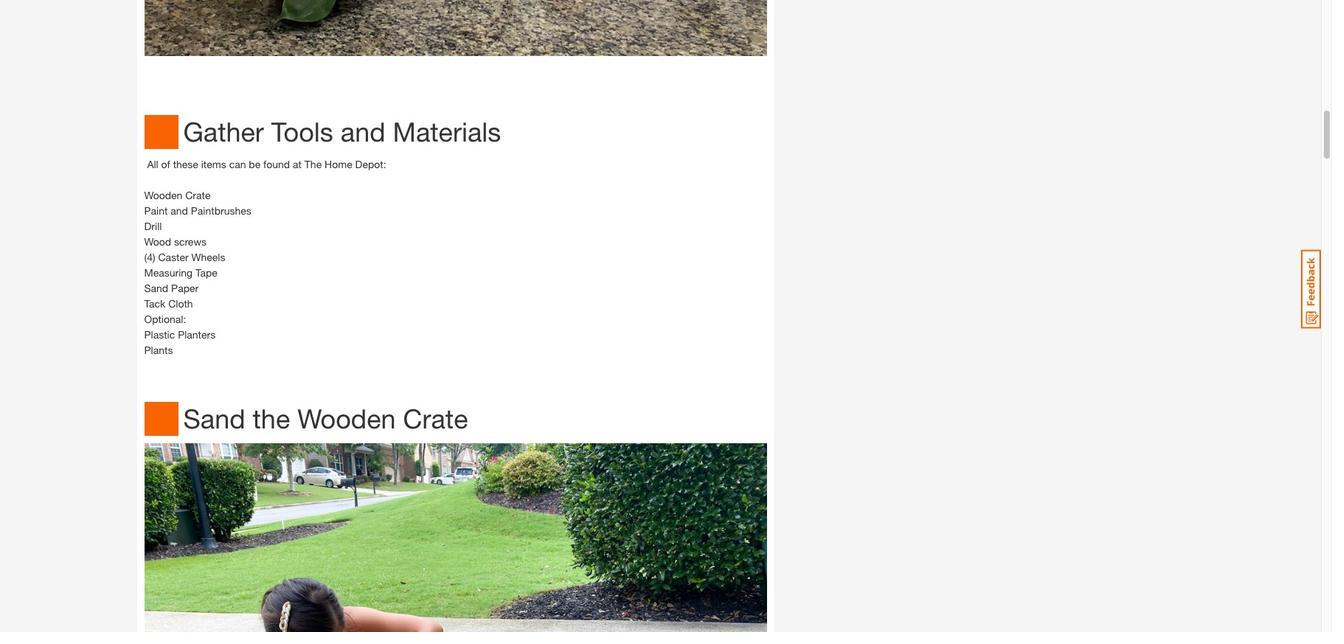 Task type: describe. For each thing, give the bounding box(es) containing it.
these
[[173, 158, 198, 170]]

wheels
[[191, 251, 225, 263]]

1 vertical spatial sand
[[183, 403, 245, 435]]

gather
[[183, 116, 264, 148]]

paper
[[171, 282, 199, 294]]

plants
[[144, 344, 173, 356]]

and inside the wooden crate paint and paintbrushes drill wood screws (4) caster wheels measuring tape sand paper tack cloth optional: plastic planters plants
[[171, 204, 188, 217]]

(4)
[[144, 251, 155, 263]]

the
[[253, 403, 290, 435]]

1 horizontal spatial wooden
[[297, 403, 396, 435]]

tools
[[271, 116, 333, 148]]

wood
[[144, 235, 171, 248]]

all
[[147, 158, 158, 170]]

planters
[[178, 328, 216, 341]]

tape
[[195, 266, 217, 279]]

home
[[325, 158, 352, 170]]

screws
[[174, 235, 207, 248]]

caster
[[158, 251, 189, 263]]

1 horizontal spatial crate
[[403, 403, 468, 435]]

at
[[293, 158, 302, 170]]

the
[[305, 158, 322, 170]]

be
[[249, 158, 261, 170]]

drill
[[144, 220, 162, 232]]

optional:
[[144, 313, 186, 325]]



Task type: locate. For each thing, give the bounding box(es) containing it.
measuring
[[144, 266, 193, 279]]

and right paint
[[171, 204, 188, 217]]

1 vertical spatial wooden
[[297, 403, 396, 435]]

0 vertical spatial crate
[[185, 189, 211, 201]]

all of these items can be found at the home depot:
[[144, 158, 392, 170]]

1 vertical spatial and
[[171, 204, 188, 217]]

child on ground sanding wooden crate. image
[[144, 443, 767, 632]]

0 vertical spatial wooden
[[144, 189, 182, 201]]

paint
[[144, 204, 168, 217]]

1 vertical spatial crate
[[403, 403, 468, 435]]

sand inside the wooden crate paint and paintbrushes drill wood screws (4) caster wheels measuring tape sand paper tack cloth optional: plastic planters plants
[[144, 282, 168, 294]]

can
[[229, 158, 246, 170]]

materials
[[393, 116, 501, 148]]

0 vertical spatial sand
[[144, 282, 168, 294]]

0 vertical spatial and
[[341, 116, 385, 148]]

and up "depot:"
[[341, 116, 385, 148]]

gather tools and materials
[[183, 116, 501, 148]]

mother and daughter standing in the kitchen with materials displayed image
[[144, 0, 767, 56]]

sand left the
[[183, 403, 245, 435]]

cloth
[[168, 297, 193, 310]]

wooden inside the wooden crate paint and paintbrushes drill wood screws (4) caster wheels measuring tape sand paper tack cloth optional: plastic planters plants
[[144, 189, 182, 201]]

paintbrushes
[[191, 204, 251, 217]]

0 horizontal spatial and
[[171, 204, 188, 217]]

found
[[263, 158, 290, 170]]

0 horizontal spatial crate
[[185, 189, 211, 201]]

and
[[341, 116, 385, 148], [171, 204, 188, 217]]

crate
[[185, 189, 211, 201], [403, 403, 468, 435]]

sand the wooden crate
[[183, 403, 468, 435]]

1 horizontal spatial sand
[[183, 403, 245, 435]]

sand up tack
[[144, 282, 168, 294]]

sand
[[144, 282, 168, 294], [183, 403, 245, 435]]

0 horizontal spatial wooden
[[144, 189, 182, 201]]

of
[[161, 158, 170, 170]]

depot:
[[355, 158, 386, 170]]

tack
[[144, 297, 165, 310]]

0 horizontal spatial sand
[[144, 282, 168, 294]]

crate inside the wooden crate paint and paintbrushes drill wood screws (4) caster wheels measuring tape sand paper tack cloth optional: plastic planters plants
[[185, 189, 211, 201]]

wooden
[[144, 189, 182, 201], [297, 403, 396, 435]]

wooden crate paint and paintbrushes drill wood screws (4) caster wheels measuring tape sand paper tack cloth optional: plastic planters plants
[[144, 189, 251, 356]]

feedback link image
[[1301, 249, 1321, 329]]

plastic
[[144, 328, 175, 341]]

1 horizontal spatial and
[[341, 116, 385, 148]]

items
[[201, 158, 226, 170]]



Task type: vqa. For each thing, say whether or not it's contained in the screenshot.
Drill
yes



